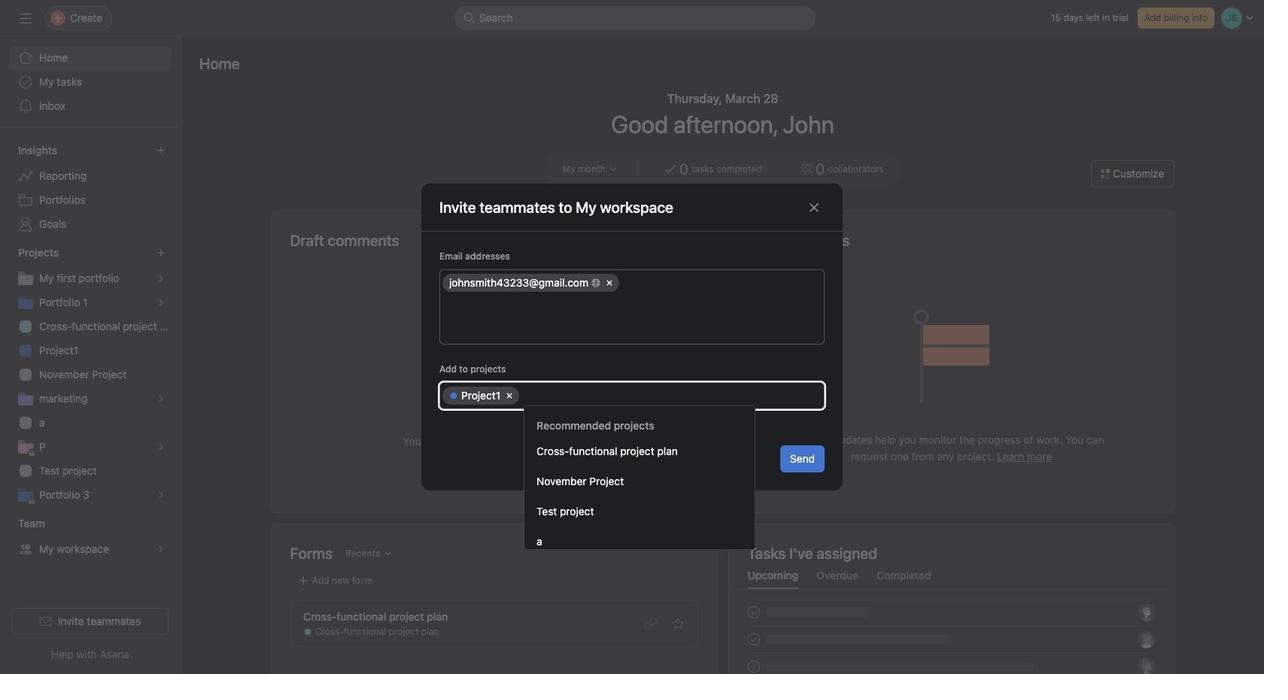 Task type: vqa. For each thing, say whether or not it's contained in the screenshot.
Insights on the top left of page
no



Task type: locate. For each thing, give the bounding box(es) containing it.
hide sidebar image
[[20, 12, 32, 24]]

0 vertical spatial row
[[440, 270, 824, 296]]

cell
[[443, 274, 619, 292], [622, 274, 820, 292], [443, 387, 519, 405]]

cell for second row from the top
[[443, 387, 519, 405]]

list box
[[455, 6, 816, 30]]

row
[[440, 270, 824, 296], [440, 383, 824, 409]]

None text field
[[525, 387, 817, 405]]

dialog
[[421, 184, 843, 491]]

close this dialog image
[[808, 201, 820, 213]]

2 row from the top
[[440, 383, 824, 409]]

copy form link image
[[645, 618, 657, 630]]

projects element
[[0, 239, 181, 510]]

1 vertical spatial row
[[440, 383, 824, 409]]

1 row from the top
[[440, 270, 824, 296]]

global element
[[0, 37, 181, 127]]



Task type: describe. For each thing, give the bounding box(es) containing it.
insights element
[[0, 137, 181, 239]]

cell for first row from the top
[[443, 274, 619, 292]]

prominent image
[[464, 12, 476, 24]]

teams element
[[0, 510, 181, 564]]

add to favorites image
[[672, 618, 684, 630]]



